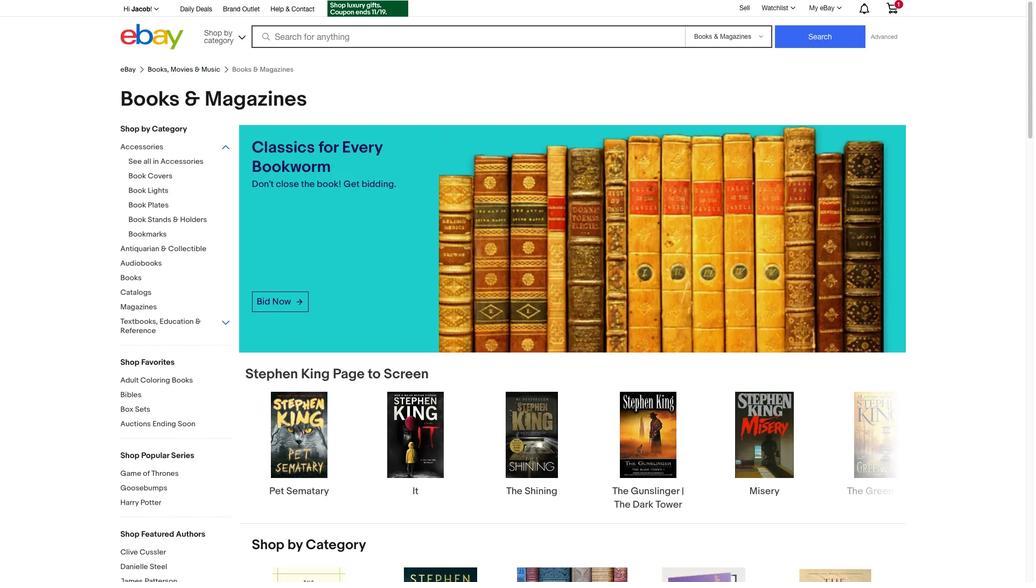 Task type: describe. For each thing, give the bounding box(es) containing it.
book stands & holders link
[[129, 215, 239, 225]]

help
[[271, 5, 284, 13]]

game of thrones link
[[120, 469, 231, 479]]

misery
[[750, 486, 780, 498]]

my
[[810, 4, 819, 12]]

1 vertical spatial accessories
[[161, 157, 204, 166]]

book lights link
[[129, 186, 239, 196]]

advanced
[[872, 33, 898, 40]]

sets
[[135, 405, 150, 414]]

favorites
[[141, 357, 175, 368]]

my ebay link
[[804, 2, 847, 15]]

auctions
[[120, 419, 151, 429]]

king
[[301, 366, 330, 383]]

the for the gunslinger | the dark tower
[[613, 486, 629, 498]]

shop by category button
[[199, 24, 248, 47]]

education
[[160, 317, 194, 326]]

reference
[[120, 326, 156, 335]]

& inside account "navigation"
[[286, 5, 290, 13]]

auctions ending soon link
[[120, 419, 231, 430]]

bookworm
[[252, 157, 331, 177]]

danielle steel link
[[120, 562, 231, 572]]

misery image
[[736, 392, 795, 478]]

by inside classics for every bookworm main content
[[288, 537, 303, 554]]

Search for anything text field
[[253, 26, 683, 47]]

0 horizontal spatial shop by category
[[120, 124, 187, 134]]

by inside shop by category
[[224, 28, 233, 37]]

shop featured authors
[[120, 529, 206, 540]]

book!
[[317, 179, 342, 190]]

shop by category
[[204, 28, 234, 44]]

1 link
[[880, 0, 905, 16]]

sematary
[[287, 486, 329, 498]]

books, movies & music link
[[148, 65, 220, 74]]

ebay inside 'link'
[[821, 4, 835, 12]]

help & contact link
[[271, 4, 315, 16]]

bookmarks
[[129, 230, 167, 239]]

classics for every bookworm main content
[[239, 125, 935, 582]]

audiobooks
[[120, 259, 162, 268]]

shop inside classics for every bookworm main content
[[252, 537, 285, 554]]

box
[[120, 405, 133, 414]]

get the coupon image
[[328, 1, 409, 17]]

pet
[[270, 486, 284, 498]]

for
[[319, 138, 339, 157]]

shop for danielle steel
[[120, 529, 140, 540]]

soon
[[178, 419, 196, 429]]

contact
[[292, 5, 315, 13]]

category inside classics for every bookworm main content
[[306, 537, 366, 554]]

plates
[[148, 201, 169, 210]]

category
[[204, 36, 234, 44]]

1
[[898, 1, 901, 8]]

popular
[[141, 451, 169, 461]]

get
[[344, 179, 360, 190]]

every
[[342, 138, 383, 157]]

accessories button
[[120, 142, 231, 153]]

potter
[[140, 498, 161, 507]]

pet sematary
[[270, 486, 329, 498]]

antiquarian
[[120, 244, 159, 253]]

accessories see all in accessories book covers book lights book plates book stands & holders bookmarks antiquarian & collectible audiobooks books catalogs magazines textbooks, education & reference
[[120, 142, 207, 335]]

steel
[[150, 562, 167, 571]]

bibles link
[[120, 390, 231, 400]]

sell link
[[735, 4, 755, 12]]

in
[[153, 157, 159, 166]]

textbooks, education & reference button
[[120, 317, 231, 336]]

see all in accessories link
[[129, 157, 239, 167]]

covers
[[148, 171, 173, 181]]

& up "audiobooks" link
[[161, 244, 167, 253]]

holders
[[180, 215, 207, 224]]

classics
[[252, 138, 315, 157]]

& down books, movies & music link
[[184, 87, 200, 112]]

brand outlet
[[223, 5, 260, 13]]

bid now link
[[252, 292, 309, 312]]

bibles
[[120, 390, 142, 399]]

ending
[[153, 419, 176, 429]]

stephen
[[246, 366, 298, 383]]

shop by category inside classics for every bookworm main content
[[252, 537, 366, 554]]

ebay link
[[120, 65, 136, 74]]

stands
[[148, 215, 171, 224]]

clive cussler link
[[120, 548, 231, 558]]

& right education
[[196, 317, 201, 326]]

& down book plates link
[[173, 215, 179, 224]]

danielle
[[120, 562, 148, 571]]

0 horizontal spatial category
[[152, 124, 187, 134]]

classics for every bookworm don't close the book! get bidding.
[[252, 138, 397, 190]]

the gunslinger | the dark tower link
[[595, 392, 703, 512]]

jacob
[[132, 5, 151, 13]]

1 horizontal spatial magazines
[[205, 87, 307, 112]]

the shining image
[[506, 392, 559, 478]]

goosebumps link
[[120, 483, 231, 494]]

see
[[129, 157, 142, 166]]

brand outlet link
[[223, 4, 260, 16]]

lights
[[148, 186, 169, 195]]

collectible
[[168, 244, 207, 253]]

textbooks,
[[120, 317, 158, 326]]

harry potter link
[[120, 498, 231, 508]]

goosebumps
[[120, 483, 168, 493]]

the gunslinger | the dark tower
[[613, 486, 685, 511]]

account navigation
[[118, 0, 906, 18]]

none submit inside shop by category banner
[[776, 25, 866, 48]]



Task type: vqa. For each thing, say whether or not it's contained in the screenshot.
Free related to $50.00 or Best Offer Free local pickup
no



Task type: locate. For each thing, give the bounding box(es) containing it.
by up all
[[141, 124, 150, 134]]

books inside accessories see all in accessories book covers book lights book plates book stands & holders bookmarks antiquarian & collectible audiobooks books catalogs magazines textbooks, education & reference
[[120, 273, 142, 282]]

accessories up book covers link at the top
[[161, 157, 204, 166]]

1 horizontal spatial ebay
[[821, 4, 835, 12]]

hi
[[124, 5, 130, 13]]

ebay
[[821, 4, 835, 12], [120, 65, 136, 74]]

1 horizontal spatial by
[[224, 28, 233, 37]]

2 vertical spatial books
[[172, 376, 193, 385]]

the
[[301, 179, 315, 190]]

!
[[151, 5, 152, 13]]

books up catalogs
[[120, 273, 142, 282]]

box sets link
[[120, 405, 231, 415]]

bidding.
[[362, 179, 397, 190]]

hi jacob !
[[124, 5, 152, 13]]

it image
[[387, 392, 444, 478]]

adult coloring books bibles box sets auctions ending soon
[[120, 376, 196, 429]]

music
[[202, 65, 220, 74]]

featured
[[141, 529, 174, 540]]

0 vertical spatial shop by category
[[120, 124, 187, 134]]

the left shining
[[507, 486, 523, 498]]

books, movies & music
[[148, 65, 220, 74]]

books up bibles link
[[172, 376, 193, 385]]

the shining
[[507, 486, 558, 498]]

shop for goosebumps
[[120, 451, 140, 461]]

None submit
[[776, 25, 866, 48]]

tower
[[656, 499, 683, 511]]

1 vertical spatial by
[[141, 124, 150, 134]]

0 vertical spatial books
[[120, 87, 180, 112]]

by down brand
[[224, 28, 233, 37]]

the left dark
[[615, 499, 631, 511]]

shop popular series
[[120, 451, 195, 461]]

1 vertical spatial magazines
[[120, 302, 157, 312]]

0 vertical spatial ebay
[[821, 4, 835, 12]]

shop
[[204, 28, 222, 37], [120, 124, 140, 134], [120, 357, 140, 368], [120, 451, 140, 461], [120, 529, 140, 540], [252, 537, 285, 554]]

page
[[333, 366, 365, 383]]

book left 'plates' at the top of the page
[[129, 201, 146, 210]]

deals
[[196, 5, 212, 13]]

audiobooks link
[[120, 259, 231, 269]]

catalogs link
[[120, 288, 231, 298]]

shop inside shop by category
[[204, 28, 222, 37]]

books,
[[148, 65, 169, 74]]

bid now
[[257, 296, 291, 307]]

green
[[866, 486, 894, 498]]

series
[[171, 451, 195, 461]]

the left gunslinger
[[613, 486, 629, 498]]

classics for every bookworm image
[[439, 125, 906, 353]]

2 horizontal spatial by
[[288, 537, 303, 554]]

shop by category up accessories dropdown button
[[120, 124, 187, 134]]

1 horizontal spatial category
[[306, 537, 366, 554]]

book up the bookmarks
[[129, 215, 146, 224]]

shop favorites
[[120, 357, 175, 368]]

shop by category
[[120, 124, 187, 134], [252, 537, 366, 554]]

|
[[682, 486, 685, 498]]

shop for bibles
[[120, 357, 140, 368]]

adult
[[120, 376, 139, 385]]

the left green in the right bottom of the page
[[848, 486, 864, 498]]

book left lights
[[129, 186, 146, 195]]

1 vertical spatial ebay
[[120, 65, 136, 74]]

list inside classics for every bookworm main content
[[239, 567, 906, 582]]

antiquarian & collectible link
[[120, 244, 231, 254]]

0 horizontal spatial by
[[141, 124, 150, 134]]

books
[[120, 87, 180, 112], [120, 273, 142, 282], [172, 376, 193, 385]]

book down the see in the top of the page
[[129, 171, 146, 181]]

& left music
[[195, 65, 200, 74]]

0 horizontal spatial ebay
[[120, 65, 136, 74]]

advanced link
[[866, 26, 904, 47]]

the gunslinger | the dark tower image
[[620, 392, 677, 478]]

1 vertical spatial category
[[306, 537, 366, 554]]

& right help
[[286, 5, 290, 13]]

0 horizontal spatial magazines
[[120, 302, 157, 312]]

books down books,
[[120, 87, 180, 112]]

gunslinger
[[631, 486, 680, 498]]

0 vertical spatial accessories
[[120, 142, 164, 151]]

books & magazines
[[120, 87, 307, 112]]

1 book from the top
[[129, 171, 146, 181]]

ebay right my
[[821, 4, 835, 12]]

4 book from the top
[[129, 215, 146, 224]]

coloring
[[140, 376, 170, 385]]

catalogs
[[120, 288, 152, 297]]

by
[[224, 28, 233, 37], [141, 124, 150, 134], [288, 537, 303, 554]]

book plates link
[[129, 201, 239, 211]]

clive cussler danielle steel
[[120, 548, 167, 571]]

3 book from the top
[[129, 201, 146, 210]]

bookmarks link
[[129, 230, 239, 240]]

ebay left books,
[[120, 65, 136, 74]]

my ebay
[[810, 4, 835, 12]]

of
[[143, 469, 150, 478]]

0 vertical spatial magazines
[[205, 87, 307, 112]]

the green mile link
[[828, 392, 935, 499]]

1 vertical spatial shop by category
[[252, 537, 366, 554]]

game of thrones goosebumps harry potter
[[120, 469, 179, 507]]

the green mile image
[[855, 392, 908, 478]]

daily
[[180, 5, 194, 13]]

pet sematary image
[[271, 392, 328, 478]]

pet sematary link
[[246, 392, 353, 499]]

2 vertical spatial by
[[288, 537, 303, 554]]

game
[[120, 469, 141, 478]]

the for the green mile
[[848, 486, 864, 498]]

0 vertical spatial by
[[224, 28, 233, 37]]

book covers link
[[129, 171, 239, 182]]

&
[[286, 5, 290, 13], [195, 65, 200, 74], [184, 87, 200, 112], [173, 215, 179, 224], [161, 244, 167, 253], [196, 317, 201, 326]]

shop by category down sematary at the left bottom
[[252, 537, 366, 554]]

help & contact
[[271, 5, 315, 13]]

the for the shining
[[507, 486, 523, 498]]

bid
[[257, 296, 270, 307]]

books link
[[120, 273, 231, 284]]

the inside 'link'
[[848, 486, 864, 498]]

book
[[129, 171, 146, 181], [129, 186, 146, 195], [129, 201, 146, 210], [129, 215, 146, 224]]

the
[[507, 486, 523, 498], [613, 486, 629, 498], [848, 486, 864, 498], [615, 499, 631, 511]]

by down pet sematary
[[288, 537, 303, 554]]

harry
[[120, 498, 139, 507]]

daily deals
[[180, 5, 212, 13]]

list
[[239, 567, 906, 582]]

shining
[[525, 486, 558, 498]]

category
[[152, 124, 187, 134], [306, 537, 366, 554]]

magazines inside accessories see all in accessories book covers book lights book plates book stands & holders bookmarks antiquarian & collectible audiobooks books catalogs magazines textbooks, education & reference
[[120, 302, 157, 312]]

1 horizontal spatial shop by category
[[252, 537, 366, 554]]

screen
[[384, 366, 429, 383]]

adult coloring books link
[[120, 376, 231, 386]]

books inside adult coloring books bibles box sets auctions ending soon
[[172, 376, 193, 385]]

don't
[[252, 179, 274, 190]]

1 vertical spatial books
[[120, 273, 142, 282]]

brand
[[223, 5, 241, 13]]

accessories up all
[[120, 142, 164, 151]]

shop for antiquarian & collectible
[[120, 124, 140, 134]]

0 vertical spatial category
[[152, 124, 187, 134]]

shop by category banner
[[118, 0, 906, 52]]

it link
[[362, 392, 470, 499]]

2 book from the top
[[129, 186, 146, 195]]

all
[[144, 157, 151, 166]]



